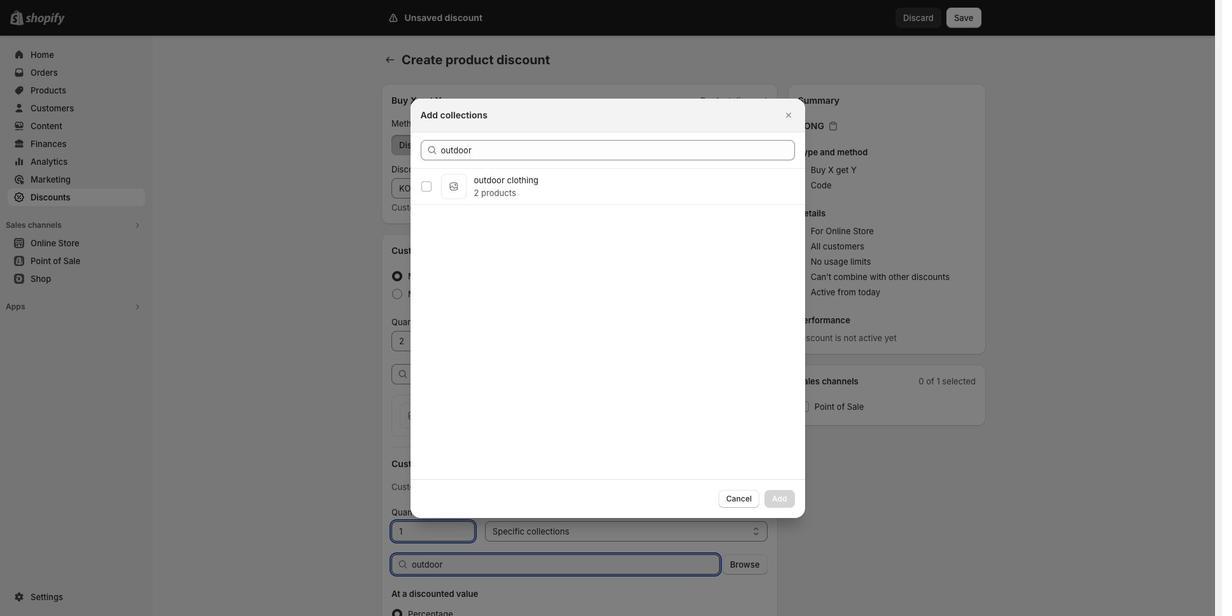 Task type: vqa. For each thing, say whether or not it's contained in the screenshot.
SEARCH COLLECTIONS TEXT BOX
yes



Task type: describe. For each thing, give the bounding box(es) containing it.
shopify image
[[25, 13, 65, 25]]

Search collections text field
[[441, 140, 795, 160]]



Task type: locate. For each thing, give the bounding box(es) containing it.
dialog
[[0, 98, 1215, 518]]



